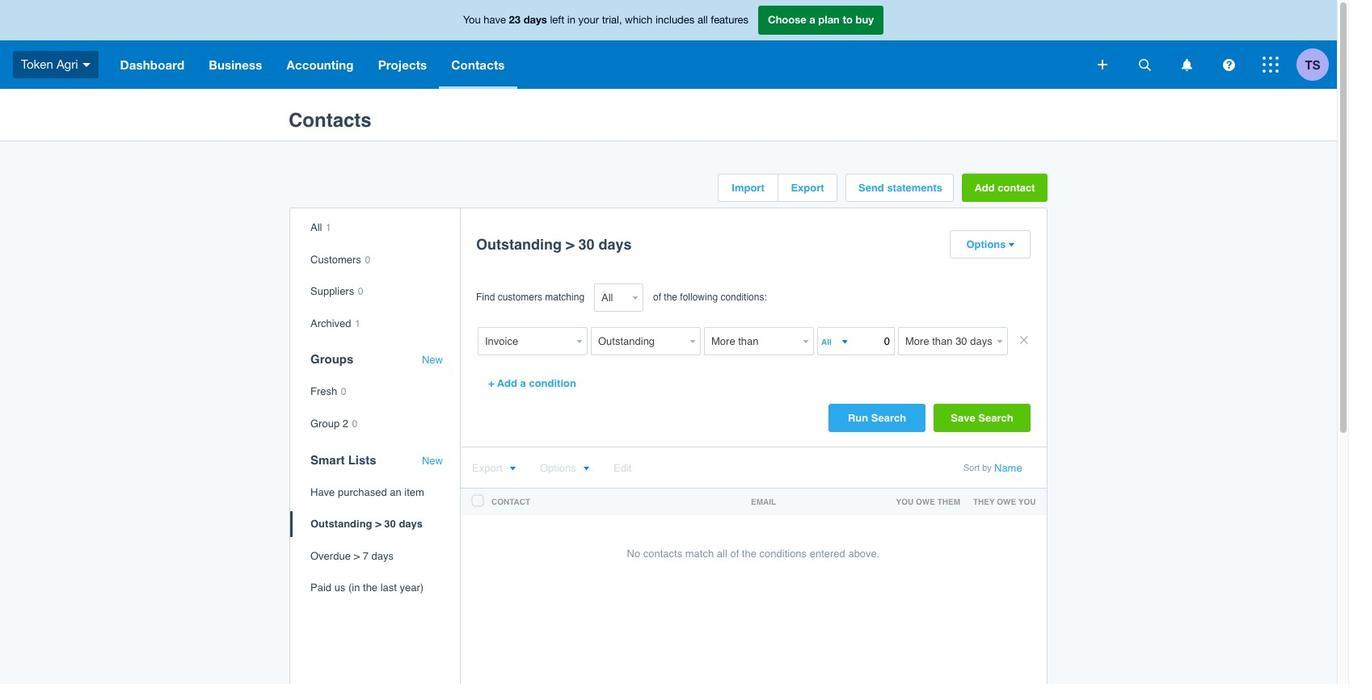 Task type: describe. For each thing, give the bounding box(es) containing it.
0 inside group 2 0
[[352, 419, 357, 430]]

days right 23
[[523, 13, 547, 26]]

1 you from the left
[[896, 497, 914, 507]]

days right 7
[[371, 550, 394, 562]]

find
[[476, 292, 495, 303]]

conditions
[[759, 548, 807, 560]]

new link for smart lists
[[422, 455, 443, 467]]

(in
[[348, 582, 360, 594]]

left
[[550, 14, 564, 26]]

suppliers 0
[[310, 285, 363, 298]]

run search button
[[828, 404, 925, 432]]

run search
[[848, 412, 906, 424]]

all inside you have 23 days left in your trial, which includes all features
[[697, 14, 708, 26]]

entered
[[810, 548, 845, 560]]

contact
[[491, 497, 530, 507]]

name
[[994, 462, 1022, 474]]

new link for groups
[[422, 354, 443, 367]]

el image for email
[[583, 466, 589, 472]]

days down item
[[399, 518, 423, 530]]

token
[[21, 57, 53, 71]]

ts
[[1305, 57, 1320, 72]]

save search
[[951, 412, 1013, 424]]

choose a plan to buy
[[768, 13, 874, 26]]

have
[[484, 14, 506, 26]]

customers
[[498, 292, 542, 303]]

1 svg image from the left
[[1138, 59, 1151, 71]]

1 vertical spatial export button
[[472, 462, 515, 474]]

projects button
[[366, 40, 439, 89]]

have purchased an item
[[310, 486, 424, 498]]

sort
[[963, 463, 980, 474]]

+ add a condition button
[[476, 369, 588, 398]]

conditions:
[[720, 292, 767, 303]]

2
[[342, 418, 348, 430]]

an
[[390, 486, 402, 498]]

they owe you
[[973, 497, 1036, 507]]

new for groups
[[422, 354, 443, 366]]

2 svg image from the left
[[1223, 59, 1235, 71]]

run
[[848, 412, 868, 424]]

el image for of the following conditions:
[[1008, 242, 1014, 248]]

lists
[[348, 453, 376, 467]]

smart
[[310, 453, 345, 467]]

projects
[[378, 57, 427, 72]]

contacts
[[643, 548, 682, 560]]

condition
[[529, 377, 576, 390]]

fresh 0
[[310, 386, 346, 398]]

edit button
[[613, 462, 632, 474]]

2 vertical spatial the
[[363, 582, 378, 594]]

by
[[982, 463, 992, 474]]

a inside button
[[520, 377, 526, 390]]

banner containing ts
[[0, 0, 1337, 89]]

business button
[[197, 40, 274, 89]]

add contact button
[[962, 174, 1048, 202]]

0 horizontal spatial contacts
[[289, 109, 372, 132]]

groups
[[310, 353, 353, 366]]

0 horizontal spatial outstanding > 30 days
[[310, 518, 423, 530]]

send statements button
[[846, 175, 953, 201]]

token agri button
[[0, 40, 108, 89]]

add contact
[[974, 182, 1035, 194]]

all
[[310, 221, 322, 234]]

agri
[[56, 57, 78, 71]]

1 horizontal spatial export
[[791, 182, 824, 194]]

0 vertical spatial 30
[[578, 236, 595, 253]]

send statements
[[858, 182, 942, 194]]

send
[[858, 182, 884, 194]]

1 vertical spatial all
[[717, 548, 727, 560]]

name button
[[994, 462, 1022, 474]]

edit
[[613, 462, 632, 474]]

sort by name
[[963, 462, 1022, 474]]

import
[[732, 182, 764, 194]]

which
[[625, 14, 653, 26]]

1 for all
[[326, 222, 331, 234]]

features
[[711, 14, 748, 26]]

email
[[751, 497, 776, 507]]

they
[[973, 497, 995, 507]]

group
[[310, 418, 340, 430]]

1 horizontal spatial outstanding > 30 days
[[476, 236, 632, 253]]

owe for they
[[997, 497, 1016, 507]]

archived
[[310, 317, 351, 330]]

0 horizontal spatial of
[[653, 292, 661, 303]]

of the following conditions:
[[653, 292, 767, 303]]

owe for you
[[916, 497, 935, 507]]

following
[[680, 292, 718, 303]]

0 for suppliers
[[358, 286, 363, 298]]

import button
[[719, 175, 778, 201]]

match
[[685, 548, 714, 560]]

token agri
[[21, 57, 78, 71]]

contacts button
[[439, 40, 517, 89]]

no contacts match all of the conditions entered above.
[[627, 548, 880, 560]]



Task type: locate. For each thing, give the bounding box(es) containing it.
export right the import button
[[791, 182, 824, 194]]

2 you from the left
[[1018, 497, 1036, 507]]

1 vertical spatial outstanding > 30 days
[[310, 518, 423, 530]]

1 horizontal spatial you
[[1018, 497, 1036, 507]]

0 vertical spatial all
[[697, 14, 708, 26]]

of
[[653, 292, 661, 303], [730, 548, 739, 560]]

contacts down accounting
[[289, 109, 372, 132]]

1 horizontal spatial all
[[717, 548, 727, 560]]

1 horizontal spatial contacts
[[451, 57, 505, 72]]

el image
[[1008, 242, 1014, 248], [583, 466, 589, 472]]

have
[[310, 486, 335, 498]]

dashboard
[[120, 57, 185, 72]]

All text field
[[594, 284, 629, 312]]

options for of the following conditions:
[[966, 238, 1006, 251]]

search right run
[[871, 412, 906, 424]]

> down have purchased an item
[[375, 518, 381, 530]]

0 right suppliers
[[358, 286, 363, 298]]

0 horizontal spatial add
[[497, 377, 517, 390]]

0 inside the fresh 0
[[341, 387, 346, 398]]

options button for of the following conditions:
[[951, 231, 1030, 258]]

owe left them
[[916, 497, 935, 507]]

2 vertical spatial >
[[354, 550, 360, 562]]

1 vertical spatial a
[[520, 377, 526, 390]]

ts button
[[1296, 40, 1337, 89]]

2 search from the left
[[978, 412, 1013, 424]]

export left el image
[[472, 462, 502, 474]]

0 right 'customers'
[[365, 254, 370, 266]]

options for email
[[540, 462, 576, 474]]

> left 7
[[354, 550, 360, 562]]

0 vertical spatial options
[[966, 238, 1006, 251]]

purchased
[[338, 486, 387, 498]]

1 vertical spatial contacts
[[289, 109, 372, 132]]

1 vertical spatial of
[[730, 548, 739, 560]]

customers
[[310, 253, 361, 266]]

1 horizontal spatial options button
[[951, 231, 1030, 258]]

0 vertical spatial the
[[664, 292, 677, 303]]

0 vertical spatial >
[[566, 236, 574, 253]]

contacts down you
[[451, 57, 505, 72]]

el image down the contact
[[1008, 242, 1014, 248]]

add left the contact
[[974, 182, 995, 194]]

suppliers
[[310, 285, 354, 298]]

1 inside archived 1
[[355, 318, 360, 330]]

buy
[[856, 13, 874, 26]]

your
[[578, 14, 599, 26]]

1 vertical spatial options
[[540, 462, 576, 474]]

banner
[[0, 0, 1337, 89]]

2 horizontal spatial >
[[566, 236, 574, 253]]

in
[[567, 14, 575, 26]]

0 horizontal spatial export button
[[472, 462, 515, 474]]

new
[[422, 354, 443, 366], [422, 455, 443, 467]]

of right match
[[730, 548, 739, 560]]

overdue > 7 days
[[310, 550, 394, 562]]

0 vertical spatial of
[[653, 292, 661, 303]]

the right (in
[[363, 582, 378, 594]]

0 horizontal spatial export
[[472, 462, 502, 474]]

a left condition
[[520, 377, 526, 390]]

outstanding
[[476, 236, 562, 253], [310, 518, 372, 530]]

plan
[[818, 13, 840, 26]]

the
[[664, 292, 677, 303], [742, 548, 757, 560], [363, 582, 378, 594]]

a left "plan"
[[809, 13, 815, 26]]

all 1
[[310, 221, 331, 234]]

1 new from the top
[[422, 354, 443, 366]]

0 horizontal spatial svg image
[[1138, 59, 1151, 71]]

7
[[363, 550, 368, 562]]

svg image
[[1263, 57, 1279, 73], [1181, 59, 1192, 71], [1098, 60, 1107, 70], [82, 63, 90, 67]]

0 horizontal spatial 1
[[326, 222, 331, 234]]

you have 23 days left in your trial, which includes all features
[[463, 13, 748, 26]]

1 search from the left
[[871, 412, 906, 424]]

1 horizontal spatial owe
[[997, 497, 1016, 507]]

overdue
[[310, 550, 351, 562]]

0 vertical spatial outstanding
[[476, 236, 562, 253]]

1 horizontal spatial export button
[[778, 175, 837, 201]]

contacts inside dropdown button
[[451, 57, 505, 72]]

1 vertical spatial 30
[[384, 518, 396, 530]]

accounting
[[287, 57, 354, 72]]

+ add a condition
[[488, 377, 576, 390]]

you left them
[[896, 497, 914, 507]]

export button up contact
[[472, 462, 515, 474]]

options right el image
[[540, 462, 576, 474]]

outstanding > 30 days up matching
[[476, 236, 632, 253]]

1 vertical spatial outstanding
[[310, 518, 372, 530]]

above.
[[848, 548, 880, 560]]

you
[[463, 14, 481, 26]]

all left "features"
[[697, 14, 708, 26]]

1 horizontal spatial a
[[809, 13, 815, 26]]

them
[[937, 497, 960, 507]]

to
[[843, 13, 853, 26]]

fresh
[[310, 386, 337, 398]]

0 horizontal spatial el image
[[583, 466, 589, 472]]

search for save search
[[978, 412, 1013, 424]]

us
[[334, 582, 345, 594]]

outstanding up overdue > 7 days at the left of page
[[310, 518, 372, 530]]

accounting button
[[274, 40, 366, 89]]

search
[[871, 412, 906, 424], [978, 412, 1013, 424]]

statements
[[887, 182, 942, 194]]

a
[[809, 13, 815, 26], [520, 377, 526, 390]]

el image left the edit
[[583, 466, 589, 472]]

0 horizontal spatial 30
[[384, 518, 396, 530]]

0 vertical spatial new link
[[422, 354, 443, 367]]

smart lists
[[310, 453, 376, 467]]

outstanding up customers at the top left of the page
[[476, 236, 562, 253]]

el image
[[509, 466, 515, 472]]

paid us (in the last year)
[[310, 582, 424, 594]]

0 vertical spatial options button
[[951, 231, 1030, 258]]

0 horizontal spatial owe
[[916, 497, 935, 507]]

1 new link from the top
[[422, 354, 443, 367]]

1 horizontal spatial add
[[974, 182, 995, 194]]

0 for fresh
[[341, 387, 346, 398]]

0 horizontal spatial options
[[540, 462, 576, 474]]

1 inside all 1
[[326, 222, 331, 234]]

0 vertical spatial contacts
[[451, 57, 505, 72]]

0
[[365, 254, 370, 266], [358, 286, 363, 298], [341, 387, 346, 398], [352, 419, 357, 430]]

0 vertical spatial 1
[[326, 222, 331, 234]]

find customers matching
[[476, 292, 584, 303]]

0 horizontal spatial a
[[520, 377, 526, 390]]

0 vertical spatial export button
[[778, 175, 837, 201]]

options
[[966, 238, 1006, 251], [540, 462, 576, 474]]

1 horizontal spatial search
[[978, 412, 1013, 424]]

1 vertical spatial add
[[497, 377, 517, 390]]

year)
[[400, 582, 424, 594]]

None text field
[[478, 327, 573, 356], [591, 327, 686, 356], [817, 327, 895, 356], [478, 327, 573, 356], [591, 327, 686, 356], [817, 327, 895, 356]]

1 horizontal spatial el image
[[1008, 242, 1014, 248]]

dashboard link
[[108, 40, 197, 89]]

1 vertical spatial export
[[472, 462, 502, 474]]

search for run search
[[871, 412, 906, 424]]

0 right 2
[[352, 419, 357, 430]]

0 horizontal spatial outstanding
[[310, 518, 372, 530]]

group 2 0
[[310, 418, 357, 430]]

1 horizontal spatial 1
[[355, 318, 360, 330]]

contacts
[[451, 57, 505, 72], [289, 109, 372, 132]]

0 vertical spatial new
[[422, 354, 443, 366]]

0 inside suppliers 0
[[358, 286, 363, 298]]

options button for email
[[540, 462, 589, 474]]

1 right the archived
[[355, 318, 360, 330]]

new link
[[422, 354, 443, 367], [422, 455, 443, 467]]

business
[[209, 57, 262, 72]]

all
[[697, 14, 708, 26], [717, 548, 727, 560]]

0 horizontal spatial options button
[[540, 462, 589, 474]]

options down add contact at right
[[966, 238, 1006, 251]]

trial,
[[602, 14, 622, 26]]

0 horizontal spatial the
[[363, 582, 378, 594]]

item
[[404, 486, 424, 498]]

30 down 'an'
[[384, 518, 396, 530]]

30
[[578, 236, 595, 253], [384, 518, 396, 530]]

options button
[[951, 231, 1030, 258], [540, 462, 589, 474]]

days up all text box
[[599, 236, 632, 253]]

you
[[896, 497, 914, 507], [1018, 497, 1036, 507]]

0 vertical spatial el image
[[1008, 242, 1014, 248]]

1 vertical spatial new link
[[422, 455, 443, 467]]

2 new link from the top
[[422, 455, 443, 467]]

None text field
[[704, 327, 799, 356], [898, 327, 993, 356], [819, 333, 840, 350], [704, 327, 799, 356], [898, 327, 993, 356], [819, 333, 840, 350]]

1 horizontal spatial outstanding
[[476, 236, 562, 253]]

owe right they
[[997, 497, 1016, 507]]

>
[[566, 236, 574, 253], [375, 518, 381, 530], [354, 550, 360, 562]]

options button right el image
[[540, 462, 589, 474]]

1 vertical spatial 1
[[355, 318, 360, 330]]

export button right the import button
[[778, 175, 837, 201]]

> up matching
[[566, 236, 574, 253]]

2 new from the top
[[422, 455, 443, 467]]

1 vertical spatial options button
[[540, 462, 589, 474]]

archived 1
[[310, 317, 360, 330]]

1 horizontal spatial >
[[375, 518, 381, 530]]

save
[[951, 412, 975, 424]]

new for smart lists
[[422, 455, 443, 467]]

0 vertical spatial add
[[974, 182, 995, 194]]

export button
[[778, 175, 837, 201], [472, 462, 515, 474]]

0 for customers
[[365, 254, 370, 266]]

30 up matching
[[578, 236, 595, 253]]

2 owe from the left
[[997, 497, 1016, 507]]

1 vertical spatial the
[[742, 548, 757, 560]]

0 horizontal spatial search
[[871, 412, 906, 424]]

you owe them
[[896, 497, 960, 507]]

add right +
[[497, 377, 517, 390]]

0 horizontal spatial all
[[697, 14, 708, 26]]

0 vertical spatial a
[[809, 13, 815, 26]]

days
[[523, 13, 547, 26], [599, 236, 632, 253], [399, 518, 423, 530], [371, 550, 394, 562]]

1 vertical spatial new
[[422, 455, 443, 467]]

you down name
[[1018, 497, 1036, 507]]

outstanding > 30 days down have purchased an item
[[310, 518, 423, 530]]

1 vertical spatial el image
[[583, 466, 589, 472]]

1 for archived
[[355, 318, 360, 330]]

0 horizontal spatial you
[[896, 497, 914, 507]]

1 horizontal spatial options
[[966, 238, 1006, 251]]

search right save on the bottom of page
[[978, 412, 1013, 424]]

paid
[[310, 582, 331, 594]]

0 horizontal spatial >
[[354, 550, 360, 562]]

0 vertical spatial outstanding > 30 days
[[476, 236, 632, 253]]

of left following
[[653, 292, 661, 303]]

customers 0
[[310, 253, 370, 266]]

includes
[[655, 14, 695, 26]]

23
[[509, 13, 521, 26]]

the left following
[[664, 292, 677, 303]]

options inside button
[[966, 238, 1006, 251]]

1 owe from the left
[[916, 497, 935, 507]]

1 right all
[[326, 222, 331, 234]]

matching
[[545, 292, 584, 303]]

svg image
[[1138, 59, 1151, 71], [1223, 59, 1235, 71]]

1 vertical spatial >
[[375, 518, 381, 530]]

2 horizontal spatial the
[[742, 548, 757, 560]]

all right match
[[717, 548, 727, 560]]

no
[[627, 548, 640, 560]]

1 horizontal spatial 30
[[578, 236, 595, 253]]

svg image inside the token agri 'popup button'
[[82, 63, 90, 67]]

1 horizontal spatial of
[[730, 548, 739, 560]]

the left "conditions"
[[742, 548, 757, 560]]

last
[[380, 582, 397, 594]]

0 right fresh
[[341, 387, 346, 398]]

+
[[488, 377, 494, 390]]

0 vertical spatial export
[[791, 182, 824, 194]]

options button down add contact at right
[[951, 231, 1030, 258]]

contact
[[998, 182, 1035, 194]]

save search button
[[934, 404, 1031, 432]]

1 horizontal spatial svg image
[[1223, 59, 1235, 71]]

0 inside the customers 0
[[365, 254, 370, 266]]

1 horizontal spatial the
[[664, 292, 677, 303]]



Task type: vqa. For each thing, say whether or not it's contained in the screenshot.
top Options button
yes



